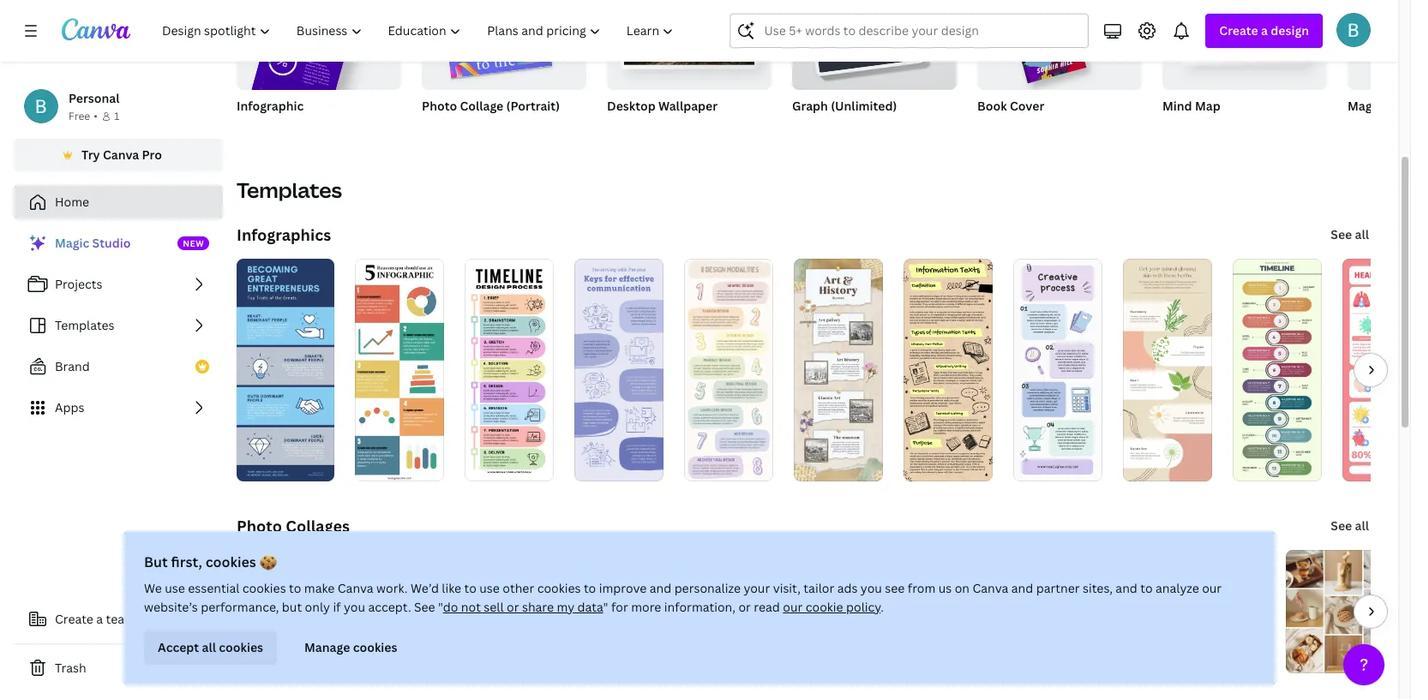 Task type: describe. For each thing, give the bounding box(es) containing it.
1 to from the left
[[289, 580, 301, 597]]

group for mind map group
[[1163, 0, 1327, 90]]

your
[[743, 580, 770, 597]]

all for infographics
[[1355, 226, 1369, 243]]

brad klo image
[[1337, 13, 1371, 47]]

create for create a design
[[1220, 22, 1258, 39]]

wallpaper
[[659, 98, 718, 114]]

group for desktop wallpaper 'group'
[[607, 0, 772, 90]]

mind map
[[1163, 98, 1221, 114]]

photo collages link
[[237, 516, 350, 537]]

800 × 2000 px button
[[237, 119, 326, 136]]

accept all cookies button
[[144, 631, 277, 665]]

cover
[[1010, 98, 1045, 114]]

cookie
[[805, 599, 843, 616]]

projects link
[[14, 268, 223, 302]]

px
[[297, 120, 309, 135]]

a for team
[[96, 611, 103, 628]]

2 use from the left
[[479, 580, 499, 597]]

create a design button
[[1206, 14, 1323, 48]]

home link
[[14, 185, 223, 220]]

manage cookies
[[304, 640, 397, 656]]

list containing magic studio
[[14, 226, 223, 425]]

but
[[144, 553, 167, 572]]

trash link
[[14, 652, 223, 686]]

magazine cover group
[[1348, 0, 1411, 136]]

sites,
[[1083, 580, 1112, 597]]

try canva pro
[[82, 147, 162, 163]]

make
[[304, 580, 334, 597]]

on
[[955, 580, 969, 597]]

2 or from the left
[[738, 599, 751, 616]]

try
[[82, 147, 100, 163]]

.
[[880, 599, 884, 616]]

but first, cookies 🍪
[[144, 553, 276, 572]]

see all link for infographics
[[1329, 218, 1371, 252]]

photo collage (portrait)
[[422, 98, 560, 114]]

graph (unlimited)
[[792, 98, 897, 114]]

templates link
[[14, 309, 223, 343]]

map
[[1195, 98, 1221, 114]]

magazine c
[[1348, 98, 1411, 114]]

group for infographic group
[[235, 0, 401, 173]]

brand
[[55, 358, 90, 375]]

(unlimited)
[[831, 98, 897, 114]]

not
[[461, 599, 481, 616]]

×
[[260, 120, 265, 135]]

our inside the we use essential cookies to make canva work. we'd like to use other cookies to improve and personalize your visit, tailor ads you see from us on canva and partner sites, and to analyze our website's performance, but only if you accept. see "
[[1202, 580, 1222, 597]]

•
[[94, 109, 98, 123]]

canva inside button
[[103, 147, 139, 163]]

graph (unlimited) group
[[792, 0, 957, 136]]

tailor
[[803, 580, 834, 597]]

website's
[[144, 599, 197, 616]]

but
[[282, 599, 302, 616]]

mind map group
[[1163, 0, 1327, 136]]

magic
[[55, 235, 89, 251]]

book
[[977, 98, 1007, 114]]

performance,
[[200, 599, 279, 616]]

create for create a team
[[55, 611, 93, 628]]

personal
[[69, 90, 120, 106]]

read
[[754, 599, 780, 616]]

team
[[106, 611, 135, 628]]

book cover
[[977, 98, 1045, 114]]

analyze
[[1155, 580, 1199, 597]]

first,
[[171, 553, 202, 572]]

free
[[69, 109, 90, 123]]

photo collage (portrait) group
[[422, 0, 586, 136]]

2 and from the left
[[1011, 580, 1033, 597]]

like
[[441, 580, 461, 597]]

cookies down 🍪
[[242, 580, 286, 597]]

infographics
[[237, 225, 331, 245]]

my
[[556, 599, 574, 616]]

1 use from the left
[[164, 580, 185, 597]]

all inside button
[[202, 640, 216, 656]]

brand link
[[14, 350, 223, 384]]

see
[[885, 580, 904, 597]]

do
[[443, 599, 458, 616]]

information,
[[664, 599, 735, 616]]

home
[[55, 194, 89, 210]]

a for design
[[1261, 22, 1268, 39]]

Search search field
[[764, 15, 1055, 47]]

see for infographics
[[1331, 226, 1352, 243]]

from
[[907, 580, 935, 597]]

infographic
[[237, 98, 304, 114]]

work.
[[376, 580, 407, 597]]

1 horizontal spatial canva
[[337, 580, 373, 597]]

see all for infographics
[[1331, 226, 1369, 243]]

pro
[[142, 147, 162, 163]]

try canva pro button
[[14, 139, 223, 171]]

2 horizontal spatial canva
[[972, 580, 1008, 597]]

cookies inside button
[[353, 640, 397, 656]]

essential
[[188, 580, 239, 597]]

group for book cover group
[[977, 0, 1142, 90]]

see inside the we use essential cookies to make canva work. we'd like to use other cookies to improve and personalize your visit, tailor ads you see from us on canva and partner sites, and to analyze our website's performance, but only if you accept. see "
[[414, 599, 435, 616]]

create a team
[[55, 611, 135, 628]]

policy
[[846, 599, 880, 616]]

free •
[[69, 109, 98, 123]]

1 and from the left
[[649, 580, 671, 597]]

projects
[[55, 276, 102, 292]]

group for photo collage (portrait) group
[[422, 0, 586, 90]]



Task type: vqa. For each thing, say whether or not it's contained in the screenshot.
Elements
no



Task type: locate. For each thing, give the bounding box(es) containing it.
1 see all link from the top
[[1329, 218, 1371, 252]]

you right if on the bottom of the page
[[343, 599, 365, 616]]

a left design
[[1261, 22, 1268, 39]]

we
[[144, 580, 162, 597]]

1 horizontal spatial and
[[1011, 580, 1033, 597]]

1 vertical spatial our
[[783, 599, 802, 616]]

graph
[[792, 98, 828, 114]]

top level navigation element
[[151, 14, 689, 48]]

manage cookies button
[[290, 631, 411, 665]]

2 " from the left
[[603, 599, 608, 616]]

photo collages
[[237, 516, 350, 537]]

0 vertical spatial our
[[1202, 580, 1222, 597]]

magic studio
[[55, 235, 131, 251]]

1 vertical spatial photo
[[237, 516, 282, 537]]

data
[[577, 599, 603, 616]]

photo inside group
[[422, 98, 457, 114]]

do not sell or share my data " for more information, or read our cookie policy .
[[443, 599, 884, 616]]

1 or from the left
[[506, 599, 519, 616]]

0 horizontal spatial and
[[649, 580, 671, 597]]

1 vertical spatial see
[[1331, 518, 1352, 534]]

0 horizontal spatial create
[[55, 611, 93, 628]]

infographics link
[[237, 225, 331, 245]]

only
[[304, 599, 330, 616]]

create a team button
[[14, 603, 223, 637]]

accept all cookies
[[157, 640, 263, 656]]

personalize
[[674, 580, 740, 597]]

0 vertical spatial templates
[[237, 176, 342, 204]]

1 horizontal spatial templates
[[237, 176, 342, 204]]

0 horizontal spatial our
[[783, 599, 802, 616]]

1 vertical spatial see all link
[[1329, 509, 1371, 544]]

3 group from the left
[[607, 0, 772, 90]]

1 group from the left
[[235, 0, 401, 173]]

and right sites,
[[1115, 580, 1137, 597]]

create
[[1220, 22, 1258, 39], [55, 611, 93, 628]]

c
[[1406, 98, 1411, 114]]

canva right on
[[972, 580, 1008, 597]]

1 horizontal spatial a
[[1261, 22, 1268, 39]]

or right sell
[[506, 599, 519, 616]]

group for magazine cover group
[[1348, 0, 1411, 90]]

None search field
[[730, 14, 1089, 48]]

manage
[[304, 640, 350, 656]]

visit,
[[773, 580, 800, 597]]

infographic 800 × 2000 px
[[237, 98, 309, 135]]

0 vertical spatial create
[[1220, 22, 1258, 39]]

1 vertical spatial a
[[96, 611, 103, 628]]

1 horizontal spatial use
[[479, 580, 499, 597]]

1 horizontal spatial "
[[603, 599, 608, 616]]

other
[[502, 580, 534, 597]]

🍪
[[259, 553, 276, 572]]

see all link for photo collages
[[1329, 509, 1371, 544]]

cookies up my
[[537, 580, 580, 597]]

1 horizontal spatial create
[[1220, 22, 1258, 39]]

1 horizontal spatial you
[[860, 580, 882, 597]]

group
[[235, 0, 401, 173], [422, 0, 586, 90], [607, 0, 772, 90], [792, 0, 957, 90], [977, 0, 1142, 90], [1163, 0, 1327, 90], [1348, 0, 1411, 90]]

"
[[438, 599, 443, 616], [603, 599, 608, 616]]

0 vertical spatial you
[[860, 580, 882, 597]]

use up website's
[[164, 580, 185, 597]]

1 horizontal spatial our
[[1202, 580, 1222, 597]]

magazine
[[1348, 98, 1403, 114]]

2 group from the left
[[422, 0, 586, 90]]

mind
[[1163, 98, 1192, 114]]

0 vertical spatial all
[[1355, 226, 1369, 243]]

7 group from the left
[[1348, 0, 1411, 90]]

our
[[1202, 580, 1222, 597], [783, 599, 802, 616]]

we'd
[[410, 580, 438, 597]]

1 vertical spatial see all
[[1331, 518, 1369, 534]]

0 vertical spatial see all link
[[1329, 218, 1371, 252]]

to left analyze
[[1140, 580, 1152, 597]]

desktop
[[607, 98, 656, 114]]

1 vertical spatial templates
[[55, 317, 115, 334]]

3 to from the left
[[583, 580, 596, 597]]

accept
[[157, 640, 199, 656]]

but first, cookies 🍪 dialog
[[123, 532, 1275, 686]]

you
[[860, 580, 882, 597], [343, 599, 365, 616]]

book cover group
[[977, 0, 1142, 136]]

a
[[1261, 22, 1268, 39], [96, 611, 103, 628]]

0 horizontal spatial canva
[[103, 147, 139, 163]]

cookies up essential
[[205, 553, 256, 572]]

share
[[522, 599, 554, 616]]

photo for photo collage (portrait)
[[422, 98, 457, 114]]

to
[[289, 580, 301, 597], [464, 580, 476, 597], [583, 580, 596, 597], [1140, 580, 1152, 597]]

templates down projects
[[55, 317, 115, 334]]

3 and from the left
[[1115, 580, 1137, 597]]

we use essential cookies to make canva work. we'd like to use other cookies to improve and personalize your visit, tailor ads you see from us on canva and partner sites, and to analyze our website's performance, but only if you accept. see "
[[144, 580, 1222, 616]]

trash
[[55, 660, 86, 677]]

0 horizontal spatial you
[[343, 599, 365, 616]]

see all
[[1331, 226, 1369, 243], [1331, 518, 1369, 534]]

see all for photo collages
[[1331, 518, 1369, 534]]

to right like
[[464, 580, 476, 597]]

(portrait)
[[506, 98, 560, 114]]

create inside button
[[55, 611, 93, 628]]

" left for
[[603, 599, 608, 616]]

" inside the we use essential cookies to make canva work. we'd like to use other cookies to improve and personalize your visit, tailor ads you see from us on canva and partner sites, and to analyze our website's performance, but only if you accept. see "
[[438, 599, 443, 616]]

1 horizontal spatial photo
[[422, 98, 457, 114]]

partner
[[1036, 580, 1080, 597]]

0 vertical spatial see all
[[1331, 226, 1369, 243]]

see for photo collages
[[1331, 518, 1352, 534]]

studio
[[92, 235, 131, 251]]

2000
[[267, 120, 295, 135]]

0 horizontal spatial use
[[164, 580, 185, 597]]

0 vertical spatial photo
[[422, 98, 457, 114]]

our down visit,
[[783, 599, 802, 616]]

and
[[649, 580, 671, 597], [1011, 580, 1033, 597], [1115, 580, 1137, 597]]

ads
[[837, 580, 857, 597]]

apps link
[[14, 391, 223, 425]]

infographic group
[[235, 0, 401, 173]]

a left team
[[96, 611, 103, 628]]

0 horizontal spatial or
[[506, 599, 519, 616]]

0 horizontal spatial a
[[96, 611, 103, 628]]

canva up if on the bottom of the page
[[337, 580, 373, 597]]

canva right try
[[103, 147, 139, 163]]

design
[[1271, 22, 1309, 39]]

sell
[[483, 599, 503, 616]]

collages
[[286, 516, 350, 537]]

0 horizontal spatial "
[[438, 599, 443, 616]]

cookies inside button
[[218, 640, 263, 656]]

photo for photo collages
[[237, 516, 282, 537]]

create inside dropdown button
[[1220, 22, 1258, 39]]

" down like
[[438, 599, 443, 616]]

2 to from the left
[[464, 580, 476, 597]]

more
[[631, 599, 661, 616]]

group for graph (unlimited) group
[[792, 0, 957, 90]]

if
[[333, 599, 340, 616]]

6 group from the left
[[1163, 0, 1327, 90]]

2 vertical spatial all
[[202, 640, 216, 656]]

1
[[114, 109, 119, 123]]

all for photo collages
[[1355, 518, 1369, 534]]

a inside 'create a team' button
[[96, 611, 103, 628]]

cookies
[[205, 553, 256, 572], [242, 580, 286, 597], [537, 580, 580, 597], [218, 640, 263, 656], [353, 640, 397, 656]]

800
[[237, 120, 257, 135]]

new
[[183, 238, 204, 250]]

1 horizontal spatial or
[[738, 599, 751, 616]]

photo left collage
[[422, 98, 457, 114]]

0 vertical spatial a
[[1261, 22, 1268, 39]]

canva
[[103, 147, 139, 163], [337, 580, 373, 597], [972, 580, 1008, 597]]

do not sell or share my data link
[[443, 599, 603, 616]]

or left read
[[738, 599, 751, 616]]

2 see all link from the top
[[1329, 509, 1371, 544]]

1 see all from the top
[[1331, 226, 1369, 243]]

photo up 🍪
[[237, 516, 282, 537]]

list
[[14, 226, 223, 425]]

1 vertical spatial you
[[343, 599, 365, 616]]

us
[[938, 580, 952, 597]]

see
[[1331, 226, 1352, 243], [1331, 518, 1352, 534], [414, 599, 435, 616]]

1 vertical spatial all
[[1355, 518, 1369, 534]]

templates up infographics link on the top
[[237, 176, 342, 204]]

0 vertical spatial see
[[1331, 226, 1352, 243]]

a inside create a design dropdown button
[[1261, 22, 1268, 39]]

2 horizontal spatial and
[[1115, 580, 1137, 597]]

2 vertical spatial see
[[414, 599, 435, 616]]

and up do not sell or share my data " for more information, or read our cookie policy .
[[649, 580, 671, 597]]

1 " from the left
[[438, 599, 443, 616]]

templates inside list
[[55, 317, 115, 334]]

collage
[[460, 98, 504, 114]]

5 group from the left
[[977, 0, 1142, 90]]

0 horizontal spatial templates
[[55, 317, 115, 334]]

cookies down accept.
[[353, 640, 397, 656]]

cookies down performance,
[[218, 640, 263, 656]]

photo
[[422, 98, 457, 114], [237, 516, 282, 537]]

and left partner
[[1011, 580, 1033, 597]]

accept.
[[368, 599, 411, 616]]

for
[[611, 599, 628, 616]]

improve
[[599, 580, 646, 597]]

4 to from the left
[[1140, 580, 1152, 597]]

our right analyze
[[1202, 580, 1222, 597]]

create left design
[[1220, 22, 1258, 39]]

0 horizontal spatial photo
[[237, 516, 282, 537]]

use up sell
[[479, 580, 499, 597]]

to up but
[[289, 580, 301, 597]]

to up data
[[583, 580, 596, 597]]

4 group from the left
[[792, 0, 957, 90]]

create a design
[[1220, 22, 1309, 39]]

you up the policy
[[860, 580, 882, 597]]

1 vertical spatial create
[[55, 611, 93, 628]]

desktop wallpaper group
[[607, 0, 772, 136]]

2 see all from the top
[[1331, 518, 1369, 534]]

create left team
[[55, 611, 93, 628]]

see all link
[[1329, 218, 1371, 252], [1329, 509, 1371, 544]]

apps
[[55, 400, 84, 416]]



